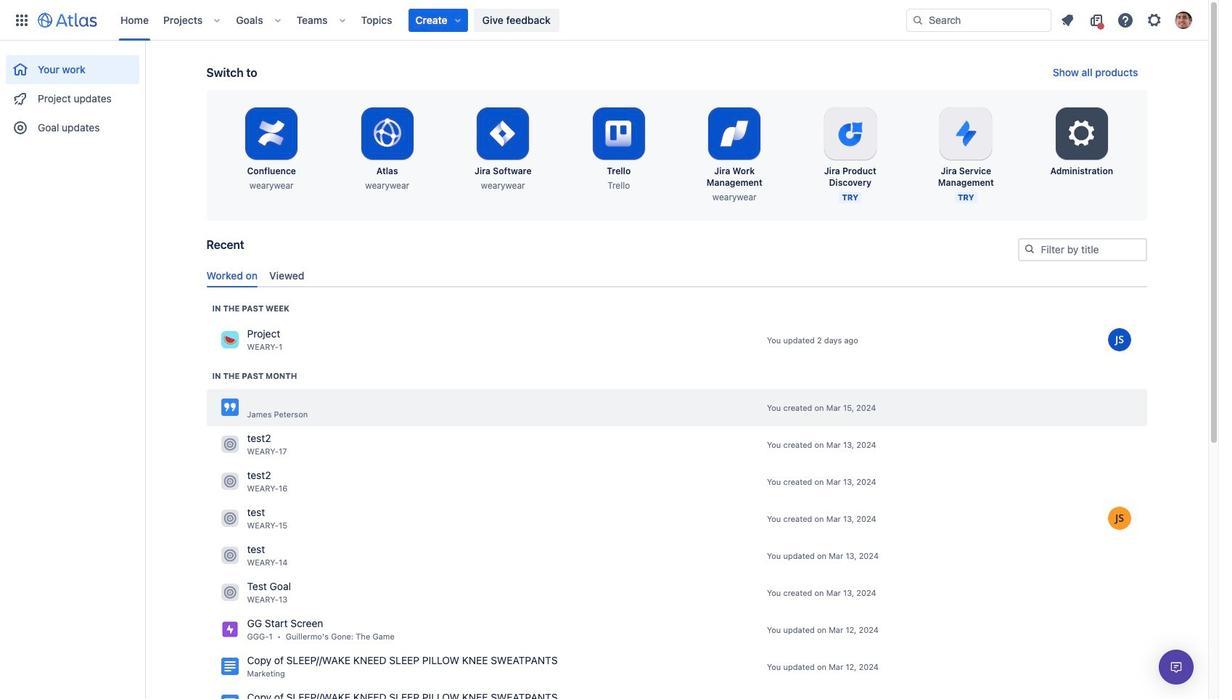 Task type: describe. For each thing, give the bounding box(es) containing it.
2 townsquare image from the top
[[221, 510, 239, 527]]

search image
[[913, 14, 924, 26]]

1 townsquare image from the top
[[221, 331, 239, 349]]

settings image
[[1065, 116, 1100, 151]]

switch to... image
[[13, 11, 30, 29]]

settings image
[[1147, 11, 1164, 29]]

search image
[[1024, 243, 1036, 255]]

heading for 4th townsquare image from the bottom of the page
[[212, 303, 290, 314]]

top element
[[9, 0, 907, 40]]

Filter by title field
[[1020, 240, 1146, 260]]



Task type: vqa. For each thing, say whether or not it's contained in the screenshot.
Settings image to the top
yes



Task type: locate. For each thing, give the bounding box(es) containing it.
1 townsquare image from the top
[[221, 473, 239, 490]]

townsquare image
[[221, 331, 239, 349], [221, 436, 239, 453], [221, 547, 239, 564], [221, 584, 239, 602]]

heading
[[212, 303, 290, 314], [212, 370, 297, 382]]

notifications image
[[1059, 11, 1077, 29]]

Search field
[[907, 8, 1052, 32]]

tab list
[[201, 263, 1154, 287]]

banner
[[0, 0, 1209, 41]]

help image
[[1118, 11, 1135, 29]]

0 vertical spatial townsquare image
[[221, 473, 239, 490]]

0 vertical spatial heading
[[212, 303, 290, 314]]

townsquare image
[[221, 473, 239, 490], [221, 510, 239, 527]]

group
[[6, 41, 139, 147]]

0 vertical spatial confluence image
[[221, 399, 239, 416]]

confluence image
[[221, 695, 239, 699]]

1 confluence image from the top
[[221, 399, 239, 416]]

2 heading from the top
[[212, 370, 297, 382]]

open intercom messenger image
[[1168, 659, 1186, 676]]

confluence image
[[221, 399, 239, 416], [221, 658, 239, 676]]

1 vertical spatial heading
[[212, 370, 297, 382]]

4 townsquare image from the top
[[221, 584, 239, 602]]

3 townsquare image from the top
[[221, 547, 239, 564]]

None search field
[[907, 8, 1052, 32]]

2 confluence image from the top
[[221, 658, 239, 676]]

2 townsquare image from the top
[[221, 436, 239, 453]]

1 vertical spatial townsquare image
[[221, 510, 239, 527]]

1 heading from the top
[[212, 303, 290, 314]]

account image
[[1176, 11, 1193, 29]]

1 vertical spatial confluence image
[[221, 658, 239, 676]]

jira image
[[221, 621, 239, 639]]

heading for 1st confluence icon
[[212, 370, 297, 382]]



